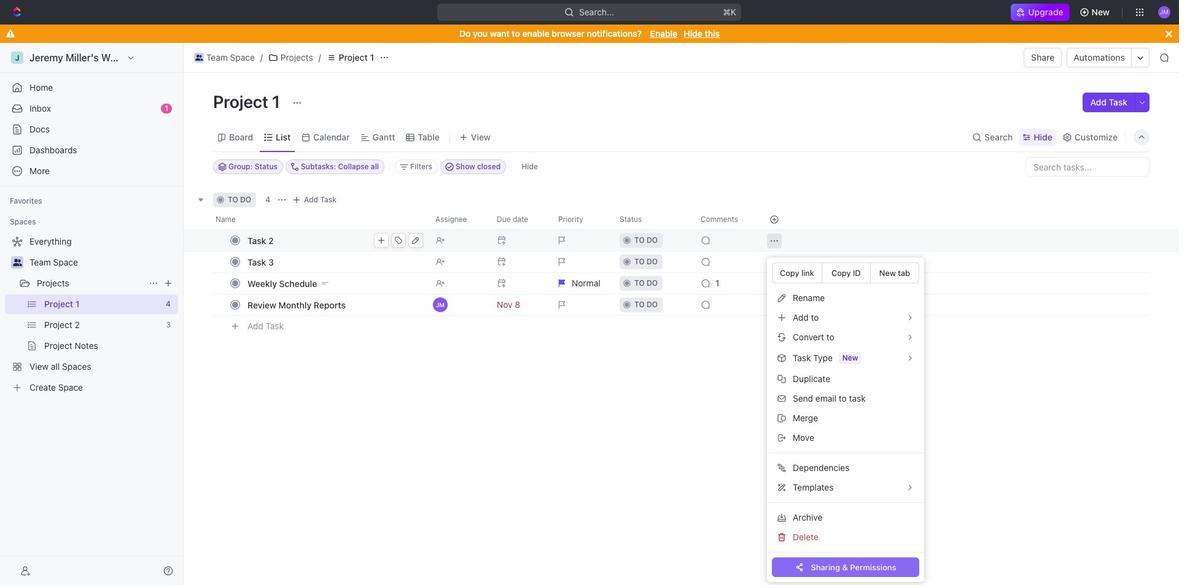 Task type: describe. For each thing, give the bounding box(es) containing it.
task
[[849, 394, 866, 404]]

0 vertical spatial projects link
[[265, 50, 316, 65]]

convert to link
[[772, 328, 919, 348]]

add to button
[[772, 308, 919, 328]]

hide button
[[1019, 129, 1056, 146]]

task 3 link
[[244, 253, 426, 271]]

new for tab
[[879, 268, 896, 278]]

new tab
[[879, 268, 910, 278]]

board link
[[227, 129, 253, 146]]

add to
[[793, 313, 819, 323]]

3
[[268, 257, 274, 267]]

to left task
[[839, 394, 847, 404]]

delete link
[[772, 528, 919, 548]]

0 vertical spatial project
[[339, 52, 368, 63]]

project 1 link
[[323, 50, 377, 65]]

copy id button
[[822, 263, 871, 284]]

space inside tree
[[53, 257, 78, 268]]

home link
[[5, 78, 178, 98]]

add right 4
[[304, 195, 318, 205]]

review monthly reports
[[248, 300, 346, 310]]

id
[[853, 268, 861, 278]]

dependencies link
[[772, 459, 919, 478]]

docs
[[29, 124, 50, 135]]

‎task
[[248, 236, 266, 246]]

schedule
[[279, 279, 317, 289]]

list
[[276, 132, 291, 142]]

add down review
[[248, 321, 263, 331]]

calendar
[[313, 132, 350, 142]]

0 horizontal spatial add task button
[[242, 319, 289, 334]]

this
[[705, 28, 720, 39]]

list link
[[273, 129, 291, 146]]

enable
[[650, 28, 678, 39]]

calendar link
[[311, 129, 350, 146]]

dashboards link
[[5, 141, 178, 160]]

new for new button
[[1092, 7, 1110, 17]]

type
[[813, 353, 833, 364]]

task left type
[[793, 353, 811, 364]]

docs link
[[5, 120, 178, 139]]

projects link inside tree
[[37, 274, 144, 294]]

user group image
[[195, 55, 203, 61]]

2 horizontal spatial 1
[[370, 52, 374, 63]]

hide button
[[517, 160, 543, 174]]

0 vertical spatial space
[[230, 52, 255, 63]]

rename
[[793, 293, 825, 303]]

1 horizontal spatial 1
[[272, 92, 280, 112]]

convert to
[[793, 332, 835, 343]]

tree inside sidebar navigation
[[5, 232, 178, 398]]

archive link
[[772, 509, 919, 528]]

task up the customize
[[1109, 97, 1128, 107]]

want
[[490, 28, 510, 39]]

task type
[[793, 353, 833, 364]]

task 3
[[248, 257, 274, 267]]

table
[[418, 132, 440, 142]]

rename link
[[772, 289, 919, 308]]

share button
[[1024, 48, 1062, 68]]

link
[[802, 268, 814, 278]]

archive
[[793, 513, 823, 523]]

Search tasks... text field
[[1026, 158, 1149, 176]]

sharing & permissions link
[[772, 558, 919, 578]]

move link
[[772, 429, 919, 448]]

do you want to enable browser notifications? enable hide this
[[459, 28, 720, 39]]

add task for right add task 'button'
[[1091, 97, 1128, 107]]

weekly schedule link
[[244, 275, 426, 293]]

add to link
[[772, 308, 919, 328]]

share
[[1031, 52, 1055, 63]]

reports
[[314, 300, 346, 310]]

‎task 2 link
[[244, 232, 426, 250]]

tab
[[898, 268, 910, 278]]

1 horizontal spatial projects
[[281, 52, 313, 63]]

1 vertical spatial project 1
[[213, 92, 284, 112]]

hide inside button
[[522, 162, 538, 171]]

convert
[[793, 332, 824, 343]]

home
[[29, 82, 53, 93]]

2 horizontal spatial add task button
[[1083, 93, 1135, 112]]

search...
[[580, 7, 614, 17]]

task inside task 3 link
[[248, 257, 266, 267]]

templates
[[793, 483, 834, 493]]

1 horizontal spatial project 1
[[339, 52, 374, 63]]

convert to button
[[772, 328, 919, 348]]

notifications?
[[587, 28, 642, 39]]

spaces
[[10, 217, 36, 227]]

search button
[[969, 129, 1017, 146]]

customize button
[[1059, 129, 1122, 146]]

browser
[[552, 28, 585, 39]]

new button
[[1075, 2, 1117, 22]]

templates button
[[772, 478, 919, 498]]

2 vertical spatial new
[[843, 354, 858, 363]]

inbox
[[29, 103, 51, 114]]

weekly
[[248, 279, 277, 289]]

weekly schedule
[[248, 279, 317, 289]]

dashboards
[[29, 145, 77, 155]]

1 / from the left
[[260, 52, 263, 63]]

do
[[459, 28, 471, 39]]

sharing & permissions
[[811, 563, 896, 573]]

to right want at the left of page
[[512, 28, 520, 39]]



Task type: vqa. For each thing, say whether or not it's contained in the screenshot.
the right Team Space
yes



Task type: locate. For each thing, give the bounding box(es) containing it.
delete
[[793, 533, 819, 543]]

0 horizontal spatial new
[[843, 354, 858, 363]]

user group image
[[13, 259, 22, 267]]

add
[[1091, 97, 1107, 107], [304, 195, 318, 205], [793, 313, 809, 323], [248, 321, 263, 331]]

duplicate
[[793, 374, 830, 384]]

task down review
[[266, 321, 284, 331]]

1 horizontal spatial space
[[230, 52, 255, 63]]

email
[[816, 394, 837, 404]]

0 vertical spatial new
[[1092, 7, 1110, 17]]

2 horizontal spatial new
[[1092, 7, 1110, 17]]

duplicate link
[[772, 370, 919, 389]]

team space inside sidebar navigation
[[29, 257, 78, 268]]

‎task 2
[[248, 236, 274, 246]]

add task up ‎task 2 link
[[304, 195, 337, 205]]

1 horizontal spatial hide
[[684, 28, 703, 39]]

copy link button
[[772, 263, 822, 284]]

copy link
[[780, 268, 814, 278]]

permissions
[[850, 563, 896, 573]]

1 vertical spatial space
[[53, 257, 78, 268]]

sidebar navigation
[[0, 43, 184, 586]]

1 vertical spatial new
[[879, 268, 896, 278]]

to up convert to
[[811, 313, 819, 323]]

1 vertical spatial add task button
[[289, 193, 341, 208]]

task up ‎task 2 link
[[320, 195, 337, 205]]

upgrade
[[1028, 7, 1064, 17]]

0 vertical spatial add task
[[1091, 97, 1128, 107]]

review
[[248, 300, 276, 310]]

0 horizontal spatial project
[[213, 92, 268, 112]]

0 horizontal spatial projects link
[[37, 274, 144, 294]]

table link
[[415, 129, 440, 146]]

1 horizontal spatial add task
[[304, 195, 337, 205]]

review monthly reports link
[[244, 296, 426, 314]]

team
[[206, 52, 228, 63], [29, 257, 51, 268]]

space right user group icon
[[53, 257, 78, 268]]

0 horizontal spatial team space link
[[29, 253, 176, 273]]

move
[[793, 433, 814, 443]]

add task
[[1091, 97, 1128, 107], [304, 195, 337, 205], [248, 321, 284, 331]]

gantt link
[[370, 129, 395, 146]]

1 vertical spatial team space link
[[29, 253, 176, 273]]

to
[[512, 28, 520, 39], [228, 195, 238, 205], [811, 313, 819, 323], [827, 332, 835, 343], [839, 394, 847, 404]]

send email to task link
[[772, 389, 919, 409]]

0 horizontal spatial space
[[53, 257, 78, 268]]

tree containing team space
[[5, 232, 178, 398]]

0 vertical spatial hide
[[684, 28, 703, 39]]

team space right user group icon
[[29, 257, 78, 268]]

0 vertical spatial add task button
[[1083, 93, 1135, 112]]

favorites button
[[5, 194, 47, 209]]

add up the customize
[[1091, 97, 1107, 107]]

customize
[[1075, 132, 1118, 142]]

0 horizontal spatial add task
[[248, 321, 284, 331]]

you
[[473, 28, 488, 39]]

/
[[260, 52, 263, 63], [319, 52, 321, 63]]

2
[[268, 236, 274, 246]]

projects link
[[265, 50, 316, 65], [37, 274, 144, 294]]

project 1
[[339, 52, 374, 63], [213, 92, 284, 112]]

tree
[[5, 232, 178, 398]]

to right convert
[[827, 332, 835, 343]]

1
[[370, 52, 374, 63], [272, 92, 280, 112], [165, 104, 168, 113]]

copy inside 'button'
[[780, 268, 799, 278]]

1 vertical spatial projects
[[37, 278, 69, 289]]

automations
[[1074, 52, 1125, 63]]

2 vertical spatial add task button
[[242, 319, 289, 334]]

4
[[265, 195, 270, 205]]

1 horizontal spatial projects link
[[265, 50, 316, 65]]

0 horizontal spatial project 1
[[213, 92, 284, 112]]

move button
[[772, 429, 919, 448]]

0 horizontal spatial team space
[[29, 257, 78, 268]]

add task button down review
[[242, 319, 289, 334]]

2 horizontal spatial hide
[[1034, 132, 1053, 142]]

merge link
[[772, 409, 919, 429]]

space right user group image
[[230, 52, 255, 63]]

team right user group image
[[206, 52, 228, 63]]

add task button up the customize
[[1083, 93, 1135, 112]]

0 horizontal spatial projects
[[37, 278, 69, 289]]

projects
[[281, 52, 313, 63], [37, 278, 69, 289]]

gantt
[[373, 132, 395, 142]]

hide inside dropdown button
[[1034, 132, 1053, 142]]

1 horizontal spatial project
[[339, 52, 368, 63]]

new tab link
[[870, 263, 919, 284]]

automations button
[[1068, 49, 1131, 67]]

copy
[[780, 268, 799, 278], [832, 268, 851, 278]]

1 vertical spatial hide
[[1034, 132, 1053, 142]]

1 copy from the left
[[780, 268, 799, 278]]

0 horizontal spatial 1
[[165, 104, 168, 113]]

0 vertical spatial team space
[[206, 52, 255, 63]]

1 horizontal spatial add task button
[[289, 193, 341, 208]]

to left the do
[[228, 195, 238, 205]]

0 horizontal spatial copy
[[780, 268, 799, 278]]

0 vertical spatial projects
[[281, 52, 313, 63]]

to do
[[228, 195, 251, 205]]

team right user group icon
[[29, 257, 51, 268]]

2 horizontal spatial add task
[[1091, 97, 1128, 107]]

1 vertical spatial add task
[[304, 195, 337, 205]]

1 vertical spatial projects link
[[37, 274, 144, 294]]

new left tab
[[879, 268, 896, 278]]

1 horizontal spatial /
[[319, 52, 321, 63]]

1 horizontal spatial copy
[[832, 268, 851, 278]]

merge
[[793, 413, 818, 424]]

2 copy from the left
[[832, 268, 851, 278]]

1 horizontal spatial team space
[[206, 52, 255, 63]]

space
[[230, 52, 255, 63], [53, 257, 78, 268]]

1 vertical spatial project
[[213, 92, 268, 112]]

monthly
[[279, 300, 312, 310]]

upgrade link
[[1011, 4, 1070, 21]]

send email to task
[[793, 394, 866, 404]]

search
[[985, 132, 1013, 142]]

new inside button
[[1092, 7, 1110, 17]]

add task button
[[1083, 93, 1135, 112], [289, 193, 341, 208], [242, 319, 289, 334]]

add inside dropdown button
[[793, 313, 809, 323]]

2 vertical spatial hide
[[522, 162, 538, 171]]

1 horizontal spatial team space link
[[191, 50, 258, 65]]

add task for the leftmost add task 'button'
[[248, 321, 284, 331]]

task left 3
[[248, 257, 266, 267]]

⌘k
[[723, 7, 737, 17]]

add task button up ‎task 2 link
[[289, 193, 341, 208]]

0 horizontal spatial /
[[260, 52, 263, 63]]

new up automations
[[1092, 7, 1110, 17]]

team space
[[206, 52, 255, 63], [29, 257, 78, 268]]

1 vertical spatial team
[[29, 257, 51, 268]]

team inside sidebar navigation
[[29, 257, 51, 268]]

1 horizontal spatial new
[[879, 268, 896, 278]]

copy inside "button"
[[832, 268, 851, 278]]

1 horizontal spatial team
[[206, 52, 228, 63]]

2 vertical spatial add task
[[248, 321, 284, 331]]

project
[[339, 52, 368, 63], [213, 92, 268, 112]]

1 inside sidebar navigation
[[165, 104, 168, 113]]

add task down review
[[248, 321, 284, 331]]

0 horizontal spatial hide
[[522, 162, 538, 171]]

copy for copy id
[[832, 268, 851, 278]]

copy id
[[832, 268, 861, 278]]

projects inside tree
[[37, 278, 69, 289]]

copy left link
[[780, 268, 799, 278]]

new down convert to "link"
[[843, 354, 858, 363]]

sharing
[[811, 563, 840, 573]]

copy left id
[[832, 268, 851, 278]]

do
[[240, 195, 251, 205]]

copy for copy link
[[780, 268, 799, 278]]

enable
[[522, 28, 550, 39]]

add task up the customize
[[1091, 97, 1128, 107]]

0 vertical spatial team
[[206, 52, 228, 63]]

0 horizontal spatial team
[[29, 257, 51, 268]]

task
[[1109, 97, 1128, 107], [320, 195, 337, 205], [248, 257, 266, 267], [266, 321, 284, 331], [793, 353, 811, 364]]

1 vertical spatial team space
[[29, 257, 78, 268]]

&
[[842, 563, 848, 573]]

dependencies
[[793, 463, 850, 474]]

hide
[[684, 28, 703, 39], [1034, 132, 1053, 142], [522, 162, 538, 171]]

add up convert
[[793, 313, 809, 323]]

to inside "link"
[[827, 332, 835, 343]]

0 vertical spatial project 1
[[339, 52, 374, 63]]

send
[[793, 394, 813, 404]]

0 vertical spatial team space link
[[191, 50, 258, 65]]

2 / from the left
[[319, 52, 321, 63]]

templates link
[[772, 478, 919, 498]]

team space right user group image
[[206, 52, 255, 63]]



